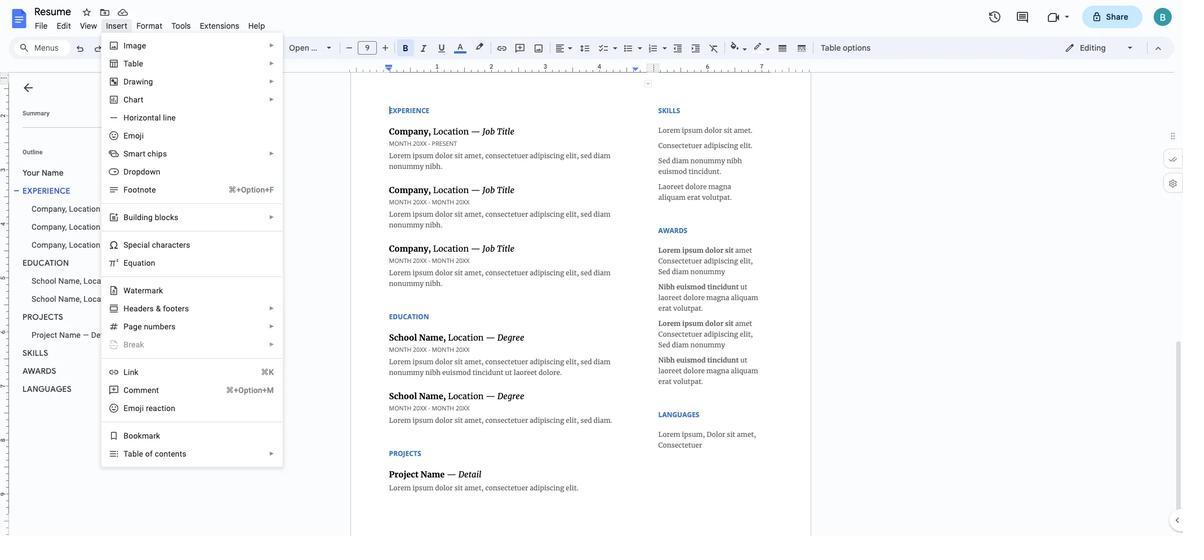 Task type: locate. For each thing, give the bounding box(es) containing it.
e
[[124, 259, 128, 268]]

menu bar
[[30, 15, 270, 33]]

2 vertical spatial job
[[111, 241, 124, 250]]

h eaders & footers
[[124, 304, 189, 313]]

1 ► from the top
[[269, 42, 275, 48]]

view menu item
[[75, 19, 102, 33]]

degree up watermark
[[125, 277, 151, 286]]

2 vertical spatial company,
[[32, 241, 67, 250]]

watermark
[[124, 286, 163, 295]]

► for brea k
[[269, 342, 275, 348]]

0 vertical spatial emoji
[[124, 131, 144, 140]]

table left options
[[821, 43, 841, 53]]

table left of
[[124, 450, 143, 459]]

school name, location — degree up h
[[32, 295, 151, 304]]

co m ment
[[124, 386, 159, 395]]

degree
[[125, 277, 151, 286], [125, 295, 151, 304]]

chart q element
[[124, 95, 147, 104]]

ookmark
[[129, 432, 160, 441]]

file
[[35, 21, 48, 31]]

0 vertical spatial table
[[821, 43, 841, 53]]

experience
[[23, 186, 70, 196]]

⌘+option+f
[[229, 185, 274, 194]]

school name, location — degree
[[32, 277, 151, 286], [32, 295, 151, 304]]

0 horizontal spatial table
[[124, 450, 143, 459]]

application
[[0, 0, 1184, 537]]

1 vertical spatial name,
[[58, 295, 82, 304]]

0 vertical spatial title
[[126, 205, 142, 214]]

open
[[289, 43, 309, 53]]

► for d rawing
[[269, 78, 275, 85]]

k
[[140, 340, 144, 349]]

tools menu item
[[167, 19, 195, 33]]

2 vertical spatial company, location — job title
[[32, 241, 142, 250]]

name right project
[[59, 331, 81, 340]]

0 vertical spatial company,
[[32, 205, 67, 214]]

1 vertical spatial degree
[[125, 295, 151, 304]]

edit
[[57, 21, 71, 31]]

3 ► from the top
[[269, 78, 275, 85]]

title down foot
[[126, 205, 142, 214]]

company,
[[32, 205, 67, 214], [32, 223, 67, 232], [32, 241, 67, 250]]

awards
[[23, 366, 56, 377]]

footnote n element
[[124, 185, 159, 194]]

table t element
[[124, 59, 147, 68]]

footers
[[163, 304, 189, 313]]

3 company, location — job title from the top
[[32, 241, 142, 250]]

school
[[32, 277, 56, 286], [32, 295, 56, 304]]

1 school from the top
[[32, 277, 56, 286]]

insert
[[106, 21, 127, 31]]

i
[[124, 41, 126, 50]]

school up projects at the left bottom
[[32, 295, 56, 304]]

0 vertical spatial degree
[[125, 277, 151, 286]]

break k element
[[124, 340, 148, 349]]

menu
[[98, 0, 283, 537]]

able
[[128, 59, 143, 68]]

spe c ial characters
[[124, 241, 190, 250]]

b u ilding blocks
[[124, 213, 179, 222]]

1 company, location — job title from the top
[[32, 205, 142, 214]]

c
[[137, 241, 142, 250]]

1 vertical spatial job
[[111, 223, 124, 232]]

menu bar containing file
[[30, 15, 270, 33]]

dropdown 6 element
[[124, 167, 164, 176]]

1 b from the top
[[124, 213, 129, 222]]

emoji down m
[[124, 404, 144, 413]]

table for table options
[[821, 43, 841, 53]]

projects
[[23, 312, 63, 322]]

dropdown
[[124, 167, 160, 176]]

1 vertical spatial school name, location — degree
[[32, 295, 151, 304]]

0 vertical spatial name
[[42, 168, 64, 178]]

1 vertical spatial company,
[[32, 223, 67, 232]]

menu item
[[102, 152, 283, 537]]

ho
[[124, 113, 134, 122]]

horizontal line r element
[[124, 113, 179, 122]]

insert menu item
[[102, 19, 132, 33]]

2 b from the top
[[124, 432, 129, 441]]

degree up eaders
[[125, 295, 151, 304]]

2 ► from the top
[[269, 60, 275, 67]]

emoji reaction 5 element
[[124, 404, 179, 413]]

your
[[23, 168, 40, 178]]

name for your
[[42, 168, 64, 178]]

job up "spe" at the left of the page
[[111, 223, 124, 232]]

2 vertical spatial title
[[126, 241, 142, 250]]

line
[[163, 113, 176, 122]]

0 vertical spatial job
[[111, 205, 124, 214]]

►
[[269, 42, 275, 48], [269, 60, 275, 67], [269, 78, 275, 85], [269, 96, 275, 103], [269, 151, 275, 157], [269, 214, 275, 220], [269, 306, 275, 312], [269, 324, 275, 330], [269, 342, 275, 348], [269, 451, 275, 457]]

emoji up smart
[[124, 131, 144, 140]]

pa g e numbers
[[124, 322, 176, 331]]

page numbers g element
[[124, 322, 179, 331]]

► inside menu item
[[269, 342, 275, 348]]

emoji
[[124, 131, 144, 140], [124, 404, 144, 413]]

2 school name, location — degree from the top
[[32, 295, 151, 304]]

1 emoji from the top
[[124, 131, 144, 140]]

1 vertical spatial table
[[124, 450, 143, 459]]

0 vertical spatial school name, location — degree
[[32, 277, 151, 286]]

table of contents s element
[[124, 450, 190, 459]]

help
[[248, 21, 265, 31]]

0 vertical spatial company, location — job title
[[32, 205, 142, 214]]

0 vertical spatial school
[[32, 277, 56, 286]]

1 vertical spatial title
[[126, 223, 142, 232]]

1 vertical spatial emoji
[[124, 404, 144, 413]]

edit menu item
[[52, 19, 75, 33]]

b left the ilding
[[124, 213, 129, 222]]

1 company, from the top
[[32, 205, 67, 214]]

u
[[129, 213, 133, 222]]

outline heading
[[9, 148, 162, 164]]

8 ► from the top
[[269, 324, 275, 330]]

l ink
[[124, 368, 139, 377]]

name, up projects at the left bottom
[[58, 295, 82, 304]]

menu containing i
[[98, 0, 283, 537]]

title down u
[[126, 223, 142, 232]]

2 job from the top
[[111, 223, 124, 232]]

job left u
[[111, 205, 124, 214]]

1 vertical spatial school
[[32, 295, 56, 304]]

b
[[124, 213, 129, 222], [124, 432, 129, 441]]

school down education
[[32, 277, 56, 286]]

title
[[126, 205, 142, 214], [126, 223, 142, 232], [126, 241, 142, 250]]

format menu item
[[132, 19, 167, 33]]

Font size field
[[358, 41, 382, 55]]

rawing
[[129, 77, 153, 86]]

content
[[155, 450, 182, 459]]

table inside button
[[821, 43, 841, 53]]

school name, location — degree down the e
[[32, 277, 151, 286]]

bookmark b element
[[124, 432, 164, 441]]

1 vertical spatial name
[[59, 331, 81, 340]]

2 emoji from the top
[[124, 404, 144, 413]]

smart chips z element
[[124, 149, 170, 158]]

company, location — job title down experience
[[32, 205, 142, 214]]

b for ookmark
[[124, 432, 129, 441]]

name up experience
[[42, 168, 64, 178]]

table options
[[821, 43, 871, 53]]

1 vertical spatial b
[[124, 432, 129, 441]]

summary
[[23, 110, 50, 117]]

company, location — job title
[[32, 205, 142, 214], [32, 223, 142, 232], [32, 241, 142, 250]]

your name
[[23, 168, 64, 178]]

company, location — job title down u
[[32, 223, 142, 232]]

table
[[821, 43, 841, 53], [124, 450, 143, 459]]

0 vertical spatial b
[[124, 213, 129, 222]]

name, down education
[[58, 277, 82, 286]]

g
[[133, 322, 138, 331]]

9 ► from the top
[[269, 342, 275, 348]]

b up table of content s
[[124, 432, 129, 441]]

format
[[137, 21, 163, 31]]

t
[[124, 59, 128, 68]]

reaction
[[146, 404, 175, 413]]

mode and view toolbar
[[1057, 37, 1168, 59]]

3 company, from the top
[[32, 241, 67, 250]]

location
[[69, 205, 100, 214], [69, 223, 100, 232], [69, 241, 100, 250], [84, 277, 115, 286], [84, 295, 115, 304]]

name
[[42, 168, 64, 178], [59, 331, 81, 340]]

click to select borders image
[[645, 80, 652, 87]]

name,
[[58, 277, 82, 286], [58, 295, 82, 304]]

—
[[103, 205, 109, 214], [103, 223, 109, 232], [103, 241, 109, 250], [117, 277, 123, 286], [117, 295, 123, 304], [83, 331, 89, 340]]

1 vertical spatial company, location — job title
[[32, 223, 142, 232]]

image i element
[[124, 41, 150, 50]]

job
[[111, 205, 124, 214], [111, 223, 124, 232], [111, 241, 124, 250]]

menu bar banner
[[0, 0, 1184, 537]]

10 ► from the top
[[269, 451, 275, 457]]

job up the e
[[111, 241, 124, 250]]

4 ► from the top
[[269, 96, 275, 103]]

b for u
[[124, 213, 129, 222]]

company, location — job title up the e
[[32, 241, 142, 250]]

6 ► from the top
[[269, 214, 275, 220]]

⌘+option+f element
[[215, 184, 274, 196]]

foot
[[124, 185, 140, 194]]

title up e quation
[[126, 241, 142, 250]]

quation
[[128, 259, 155, 268]]

pa
[[124, 322, 133, 331]]

options
[[843, 43, 871, 53]]

e
[[138, 322, 142, 331]]

3 job from the top
[[111, 241, 124, 250]]

0 vertical spatial name,
[[58, 277, 82, 286]]

1 school name, location — degree from the top
[[32, 277, 151, 286]]

1 horizontal spatial table
[[821, 43, 841, 53]]

7 ► from the top
[[269, 306, 275, 312]]



Task type: describe. For each thing, give the bounding box(es) containing it.
education
[[23, 258, 69, 268]]

chart
[[124, 95, 143, 104]]

outline
[[23, 149, 43, 156]]

file menu item
[[30, 19, 52, 33]]

► for h eaders & footers
[[269, 306, 275, 312]]

extensions
[[200, 21, 239, 31]]

share
[[1107, 12, 1129, 22]]

► for table of content s
[[269, 451, 275, 457]]

h
[[124, 304, 129, 313]]

Font size text field
[[359, 41, 377, 55]]

1 degree from the top
[[125, 277, 151, 286]]

link l element
[[124, 368, 142, 377]]

blocks
[[155, 213, 179, 222]]

emoji 7 element
[[124, 131, 147, 140]]

characters
[[152, 241, 190, 250]]

brea
[[124, 340, 140, 349]]

1 title from the top
[[126, 205, 142, 214]]

⌘+option+m element
[[212, 385, 274, 396]]

izontal
[[137, 113, 161, 122]]

s
[[182, 450, 187, 459]]

of
[[145, 450, 153, 459]]

emoji for 'emoji 7' element
[[124, 131, 144, 140]]

n
[[140, 185, 144, 194]]

2 company, from the top
[[32, 223, 67, 232]]

ilding
[[133, 213, 153, 222]]

numbers
[[144, 322, 176, 331]]

border dash image
[[796, 40, 809, 56]]

2 name, from the top
[[58, 295, 82, 304]]

brea k
[[124, 340, 144, 349]]

editing
[[1081, 43, 1106, 53]]

mage
[[126, 41, 146, 50]]

watermark j element
[[124, 286, 167, 295]]

building blocks u element
[[124, 213, 182, 222]]

text color image
[[454, 40, 467, 54]]

ho r izontal line
[[124, 113, 176, 122]]

1 name, from the top
[[58, 277, 82, 286]]

detail
[[91, 331, 112, 340]]

t able
[[124, 59, 143, 68]]

i mage
[[124, 41, 146, 50]]

⌘+option+m
[[226, 386, 274, 395]]

smart
[[124, 149, 146, 158]]

⌘k element
[[248, 367, 274, 378]]

table of content s
[[124, 450, 187, 459]]

project
[[32, 331, 57, 340]]

&
[[156, 304, 161, 313]]

2 degree from the top
[[125, 295, 151, 304]]

⌘k
[[261, 368, 274, 377]]

l
[[124, 368, 128, 377]]

► for ilding blocks
[[269, 214, 275, 220]]

spe
[[124, 241, 137, 250]]

table options button
[[816, 39, 876, 56]]

border width image
[[777, 40, 789, 56]]

b ookmark
[[124, 432, 160, 441]]

► for e numbers
[[269, 324, 275, 330]]

sans
[[311, 43, 329, 53]]

view
[[80, 21, 97, 31]]

highlight color image
[[474, 40, 486, 54]]

ote
[[144, 185, 156, 194]]

Rename text field
[[30, 5, 78, 18]]

open sans
[[289, 43, 329, 53]]

5 ► from the top
[[269, 151, 275, 157]]

table for table of content s
[[124, 450, 143, 459]]

ink
[[128, 368, 139, 377]]

Menus field
[[14, 40, 70, 56]]

foot n ote
[[124, 185, 156, 194]]

3 title from the top
[[126, 241, 142, 250]]

ial
[[142, 241, 150, 250]]

document outline element
[[9, 73, 162, 537]]

co
[[124, 386, 133, 395]]

d rawing
[[124, 77, 153, 86]]

Star checkbox
[[79, 5, 95, 20]]

equation e element
[[124, 259, 159, 268]]

line & paragraph spacing image
[[579, 40, 592, 56]]

editing button
[[1058, 39, 1143, 56]]

e quation
[[124, 259, 155, 268]]

comment m element
[[124, 386, 162, 395]]

name for project
[[59, 331, 81, 340]]

special characters c element
[[124, 241, 194, 250]]

d
[[124, 77, 129, 86]]

skills
[[23, 348, 48, 359]]

► for t able
[[269, 60, 275, 67]]

m
[[133, 386, 141, 395]]

numbered list menu image
[[660, 41, 667, 45]]

2 school from the top
[[32, 295, 56, 304]]

extensions menu item
[[195, 19, 244, 33]]

main toolbar
[[70, 0, 877, 320]]

application containing share
[[0, 0, 1184, 537]]

emoji reaction
[[124, 404, 175, 413]]

headers & footers h element
[[124, 304, 192, 313]]

help menu item
[[244, 19, 270, 33]]

► for i mage
[[269, 42, 275, 48]]

project name — detail
[[32, 331, 112, 340]]

share button
[[1083, 6, 1143, 28]]

summary heading
[[23, 109, 50, 118]]

languages
[[23, 384, 72, 395]]

eaders
[[129, 304, 154, 313]]

chips
[[148, 149, 167, 158]]

font list. open sans selected. option
[[289, 40, 329, 56]]

drawing d element
[[124, 77, 156, 86]]

tools
[[172, 21, 191, 31]]

1 job from the top
[[111, 205, 124, 214]]

2 company, location — job title from the top
[[32, 223, 142, 232]]

smart chips
[[124, 149, 167, 158]]

r
[[134, 113, 137, 122]]

ment
[[141, 386, 159, 395]]

emoji for emoji reaction
[[124, 404, 144, 413]]

menu item containing brea
[[102, 152, 283, 537]]

menu bar inside the menu bar banner
[[30, 15, 270, 33]]

2 title from the top
[[126, 223, 142, 232]]

insert image image
[[532, 40, 545, 56]]



Task type: vqa. For each thing, say whether or not it's contained in the screenshot.
content
yes



